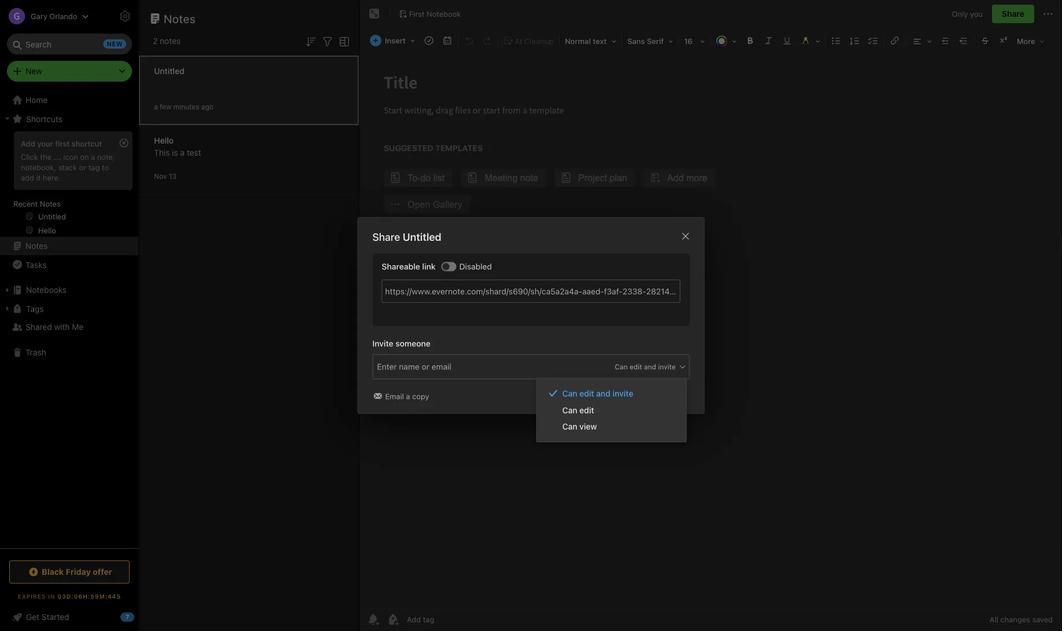 Task type: locate. For each thing, give the bounding box(es) containing it.
1 vertical spatial can edit and invite
[[563, 389, 634, 398]]

a left copy on the left of the page
[[406, 392, 410, 401]]

None search field
[[15, 34, 124, 54]]

a right is at the top of the page
[[180, 148, 185, 158]]

can up can view
[[563, 405, 578, 415]]

1 horizontal spatial invite
[[659, 363, 676, 371]]

notes right the recent
[[40, 199, 61, 208]]

shared with me
[[25, 322, 84, 332]]

and up the can edit and invite link
[[645, 363, 657, 371]]

1 horizontal spatial and
[[645, 363, 657, 371]]

tree
[[0, 91, 139, 548]]

edit
[[630, 363, 643, 371], [580, 389, 595, 398], [580, 405, 595, 415]]

edit inside field
[[630, 363, 643, 371]]

tasks
[[25, 260, 47, 269]]

Shared URL text field
[[382, 280, 681, 303]]

friday
[[66, 567, 91, 577]]

untitled up link
[[403, 231, 442, 243]]

note window element
[[360, 0, 1063, 631]]

notes
[[164, 12, 196, 25], [40, 199, 61, 208], [25, 241, 48, 251]]

font size image
[[681, 32, 709, 49]]

the
[[40, 152, 51, 161]]

share up superscript image
[[1003, 9, 1025, 19]]

0 vertical spatial edit
[[630, 363, 643, 371]]

minutes
[[174, 103, 199, 111]]

indent image
[[938, 32, 954, 49]]

can up the can edit and invite link
[[615, 363, 628, 371]]

can edit
[[563, 405, 595, 415]]

edit up view
[[580, 405, 595, 415]]

insert link image
[[887, 32, 904, 49]]

edit up the can edit and invite link
[[630, 363, 643, 371]]

hello
[[154, 136, 174, 145]]

1 vertical spatial and
[[597, 389, 611, 398]]

group
[[0, 128, 138, 242]]

in
[[48, 593, 55, 600]]

ago
[[201, 103, 214, 111]]

edit for can edit and invite field
[[630, 363, 643, 371]]

a inside the hello this is a test
[[180, 148, 185, 158]]

1 vertical spatial invite
[[613, 389, 634, 398]]

black friday offer
[[42, 567, 112, 577]]

recent
[[13, 199, 38, 208]]

checklist image
[[866, 32, 882, 49]]

dropdown list menu
[[537, 385, 687, 435]]

changes
[[1001, 615, 1031, 624]]

1 vertical spatial edit
[[580, 389, 595, 398]]

black
[[42, 567, 64, 577]]

0 horizontal spatial and
[[597, 389, 611, 398]]

can edit and invite up the can edit and invite link
[[615, 363, 676, 371]]

0 vertical spatial and
[[645, 363, 657, 371]]

stack
[[58, 163, 77, 171]]

can edit and invite inside dropdown list menu
[[563, 389, 634, 398]]

can inside field
[[615, 363, 628, 371]]

invite inside dropdown list menu
[[613, 389, 634, 398]]

nov
[[154, 172, 167, 180]]

settings image
[[118, 9, 132, 23]]

invite inside field
[[659, 363, 676, 371]]

a left 'few'
[[154, 103, 158, 111]]

test
[[187, 148, 201, 158]]

can
[[615, 363, 628, 371], [563, 389, 578, 398], [563, 405, 578, 415], [563, 422, 578, 431]]

only you
[[953, 9, 983, 18]]

a inside icon on a note, notebook, stack or tag to add it here.
[[91, 152, 95, 161]]

copy
[[412, 392, 429, 401]]

notes up the notes at the top of page
[[164, 12, 196, 25]]

can left view
[[563, 422, 578, 431]]

trash link
[[0, 343, 138, 362]]

share untitled
[[373, 231, 442, 243]]

2 notes
[[153, 36, 181, 46]]

untitled
[[154, 66, 185, 76], [403, 231, 442, 243]]

you
[[971, 9, 983, 18]]

share inside share button
[[1003, 9, 1025, 19]]

2 vertical spatial edit
[[580, 405, 595, 415]]

numbered list image
[[847, 32, 864, 49]]

Add tag field
[[376, 361, 515, 373]]

task image
[[421, 32, 437, 49]]

on
[[80, 152, 89, 161]]

0 horizontal spatial untitled
[[154, 66, 185, 76]]

notes inside group
[[40, 199, 61, 208]]

a few minutes ago
[[154, 103, 214, 111]]

shortcut
[[72, 139, 102, 148]]

share up the shareable at the left top of the page
[[373, 231, 400, 243]]

someone
[[396, 339, 431, 348]]

a right on
[[91, 152, 95, 161]]

first
[[55, 139, 70, 148]]

add
[[21, 139, 35, 148]]

link
[[423, 262, 436, 271]]

all
[[990, 615, 999, 624]]

0 vertical spatial share
[[1003, 9, 1025, 19]]

to
[[102, 163, 109, 171]]

expand notebooks image
[[3, 286, 12, 295]]

black friday offer button
[[9, 561, 130, 584]]

and up "can edit" link
[[597, 389, 611, 398]]

tags
[[26, 304, 44, 313]]

and inside field
[[645, 363, 657, 371]]

0 vertical spatial can edit and invite
[[615, 363, 676, 371]]

0 horizontal spatial invite
[[613, 389, 634, 398]]

note,
[[97, 152, 115, 161]]

expires
[[18, 593, 46, 600]]

1 vertical spatial share
[[373, 231, 400, 243]]

Search text field
[[15, 34, 124, 54]]

here.
[[43, 173, 61, 182]]

close image
[[679, 229, 693, 243]]

0 vertical spatial untitled
[[154, 66, 185, 76]]

1 vertical spatial untitled
[[403, 231, 442, 243]]

add your first shortcut
[[21, 139, 102, 148]]

0 horizontal spatial share
[[373, 231, 400, 243]]

invite
[[373, 339, 394, 348]]

03d:06h:59m:44s
[[58, 593, 121, 600]]

invite
[[659, 363, 676, 371], [613, 389, 634, 398]]

notes up tasks
[[25, 241, 48, 251]]

home link
[[0, 91, 139, 109]]

can edit and invite link
[[537, 385, 687, 402]]

a
[[154, 103, 158, 111], [180, 148, 185, 158], [91, 152, 95, 161], [406, 392, 410, 401]]

font color image
[[712, 32, 741, 49]]

is
[[172, 148, 178, 158]]

can edit and invite up "can edit" link
[[563, 389, 634, 398]]

share for share
[[1003, 9, 1025, 19]]

click
[[21, 152, 38, 161]]

untitled down the notes at the top of page
[[154, 66, 185, 76]]

calendar event image
[[440, 32, 456, 49]]

can for "can edit" link
[[563, 405, 578, 415]]

with
[[54, 322, 70, 332]]

click the ...
[[21, 152, 61, 161]]

your
[[37, 139, 53, 148]]

1 vertical spatial notes
[[40, 199, 61, 208]]

share
[[1003, 9, 1025, 19], [373, 231, 400, 243]]

and
[[645, 363, 657, 371], [597, 389, 611, 398]]

underline image
[[780, 32, 796, 49]]

1 horizontal spatial share
[[1003, 9, 1025, 19]]

notes
[[160, 36, 181, 46]]

Note Editor text field
[[360, 56, 1063, 608]]

this
[[154, 148, 170, 158]]

shared link switcher image
[[443, 263, 450, 270]]

new
[[25, 66, 42, 76]]

share button
[[993, 5, 1035, 23]]

edit up can edit
[[580, 389, 595, 398]]

heading level image
[[561, 32, 621, 49]]

shareable link
[[382, 262, 436, 271]]

0 vertical spatial invite
[[659, 363, 676, 371]]

can edit and invite inside field
[[615, 363, 676, 371]]



Task type: vqa. For each thing, say whether or not it's contained in the screenshot.
the middle the a few minutes ago
no



Task type: describe. For each thing, give the bounding box(es) containing it.
notebooks link
[[0, 281, 138, 299]]

icon on a note, notebook, stack or tag to add it here.
[[21, 152, 115, 182]]

trash
[[25, 348, 46, 357]]

share for share untitled
[[373, 231, 400, 243]]

shared with me link
[[0, 318, 138, 337]]

tasks button
[[0, 255, 138, 274]]

notes link
[[0, 237, 138, 255]]

Select permission field
[[593, 362, 687, 372]]

expand tags image
[[3, 304, 12, 313]]

shareable
[[382, 262, 420, 271]]

only
[[953, 9, 969, 18]]

first notebook button
[[395, 6, 465, 22]]

shared
[[25, 322, 52, 332]]

can view link
[[537, 418, 687, 435]]

insert image
[[367, 32, 419, 49]]

add
[[21, 173, 34, 182]]

view
[[580, 422, 597, 431]]

invite someone
[[373, 339, 431, 348]]

1 horizontal spatial untitled
[[403, 231, 442, 243]]

new button
[[7, 61, 132, 82]]

expand note image
[[368, 7, 382, 21]]

offer
[[93, 567, 112, 577]]

first notebook
[[409, 9, 461, 18]]

more image
[[1014, 32, 1049, 49]]

it
[[36, 173, 41, 182]]

...
[[54, 152, 61, 161]]

bold image
[[743, 32, 759, 49]]

notebooks
[[26, 285, 67, 295]]

me
[[72, 322, 84, 332]]

notebook
[[427, 9, 461, 18]]

nov 13
[[154, 172, 177, 180]]

alignment image
[[908, 32, 937, 49]]

edit for "can edit" link
[[580, 405, 595, 415]]

notebook,
[[21, 163, 56, 171]]

few
[[160, 103, 172, 111]]

0 vertical spatial notes
[[164, 12, 196, 25]]

strikethrough image
[[978, 32, 994, 49]]

can up can edit
[[563, 389, 578, 398]]

email a copy
[[385, 392, 429, 401]]

all changes saved
[[990, 615, 1054, 624]]

2 vertical spatial notes
[[25, 241, 48, 251]]

2
[[153, 36, 158, 46]]

add tag image
[[386, 613, 400, 627]]

and inside dropdown list menu
[[597, 389, 611, 398]]

email
[[385, 392, 404, 401]]

font family image
[[624, 32, 678, 49]]

tags button
[[0, 299, 138, 318]]

first
[[409, 9, 425, 18]]

shortcuts button
[[0, 109, 138, 128]]

outdent image
[[956, 32, 972, 49]]

recent notes
[[13, 199, 61, 208]]

13
[[169, 172, 177, 180]]

add a reminder image
[[367, 613, 381, 627]]

superscript image
[[996, 32, 1012, 49]]

italic image
[[761, 32, 777, 49]]

can view
[[563, 422, 597, 431]]

tree containing home
[[0, 91, 139, 548]]

icon
[[63, 152, 78, 161]]

bulleted list image
[[829, 32, 845, 49]]

disabled
[[460, 262, 492, 271]]

highlight image
[[797, 32, 825, 49]]

can for can edit and invite field
[[615, 363, 628, 371]]

a inside button
[[406, 392, 410, 401]]

email a copy button
[[373, 391, 432, 402]]

tag
[[88, 163, 100, 171]]

saved
[[1033, 615, 1054, 624]]

hello this is a test
[[154, 136, 201, 158]]

home
[[25, 95, 48, 105]]

expires in 03d:06h:59m:44s
[[18, 593, 121, 600]]

or
[[79, 163, 86, 171]]

shortcuts
[[26, 114, 62, 124]]

can edit link
[[537, 402, 687, 418]]

can for can view link
[[563, 422, 578, 431]]

group containing add your first shortcut
[[0, 128, 138, 242]]



